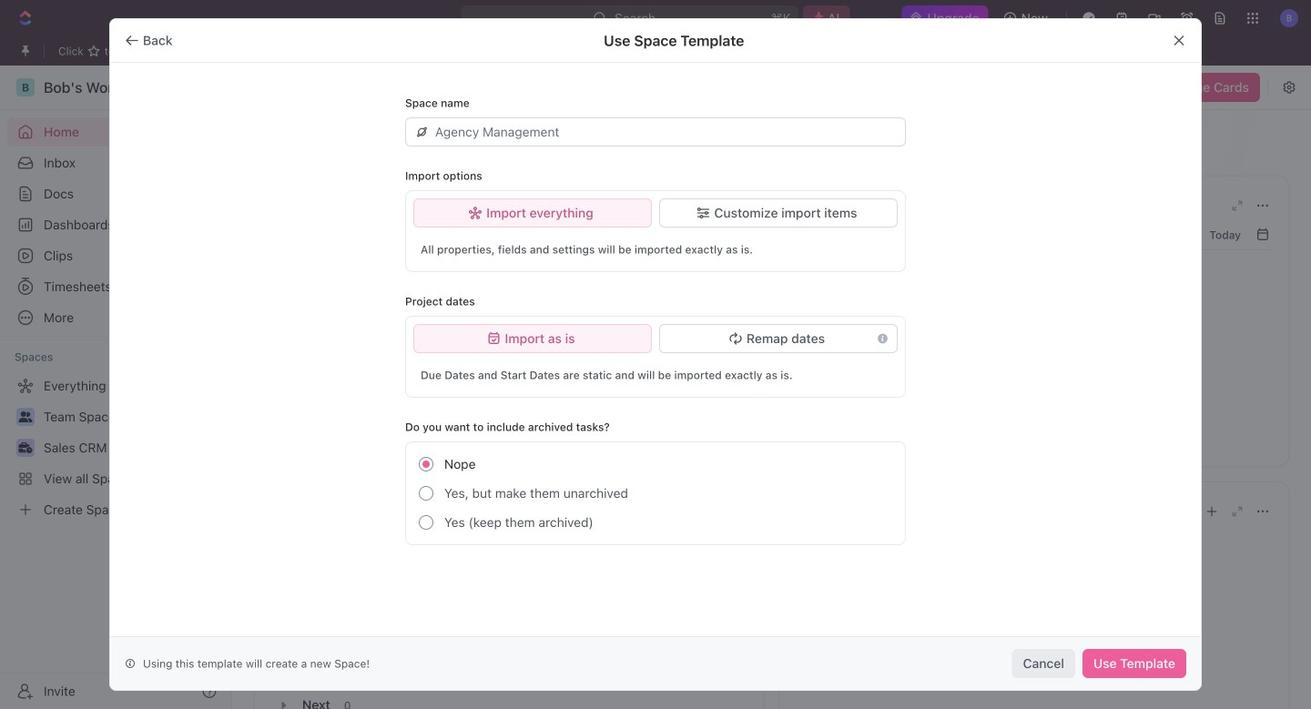 Task type: vqa. For each thing, say whether or not it's contained in the screenshot.
'situation'
no



Task type: describe. For each thing, give the bounding box(es) containing it.
tree inside sidebar navigation
[[7, 372, 224, 525]]

Agency Management text field
[[435, 118, 895, 146]]



Task type: locate. For each thing, give the bounding box(es) containing it.
None radio
[[419, 457, 434, 472], [419, 516, 434, 530], [419, 457, 434, 472], [419, 516, 434, 530]]

sidebar navigation
[[0, 66, 232, 710]]

tree
[[7, 372, 224, 525]]

option group
[[419, 450, 898, 537]]

None radio
[[419, 486, 434, 501]]



